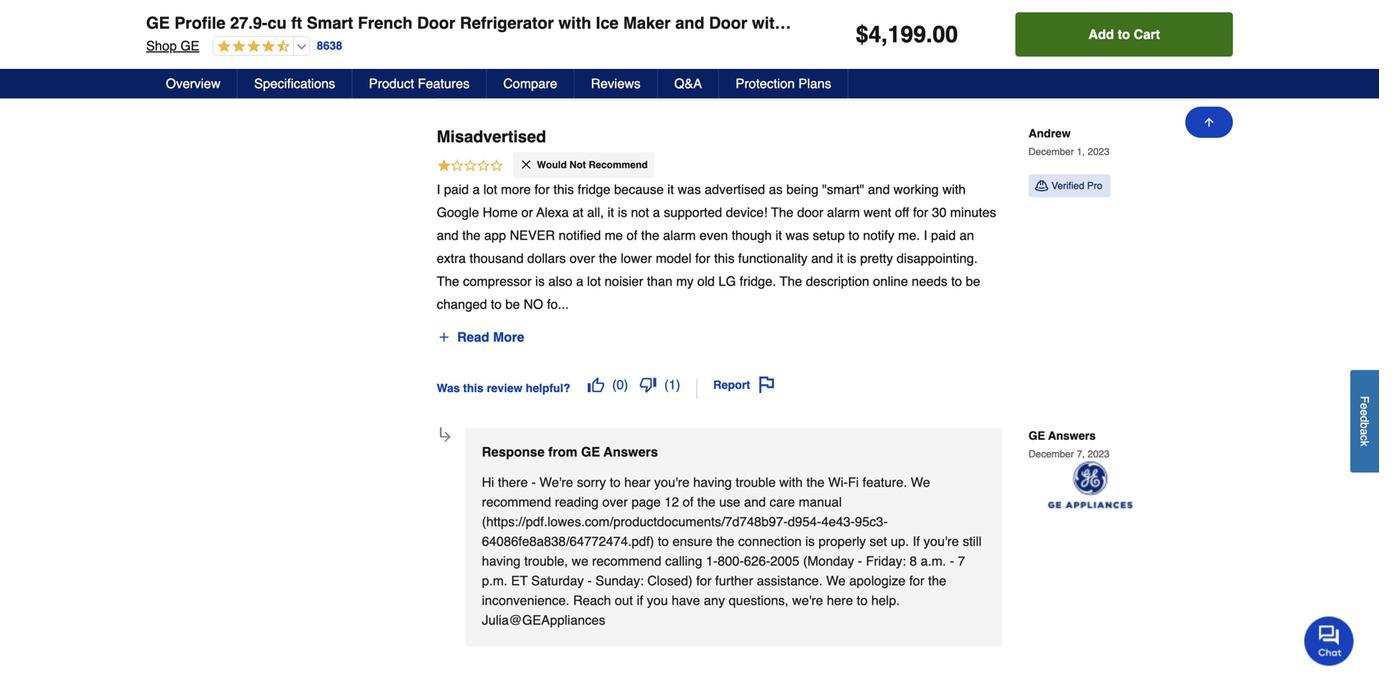 Task type: locate. For each thing, give the bounding box(es) containing it.
it up description
[[837, 251, 844, 266]]

of
[[627, 228, 638, 243], [683, 495, 694, 510]]

and down "trouble"
[[744, 495, 766, 510]]

0 horizontal spatial door
[[417, 14, 456, 32]]

an
[[960, 228, 974, 243]]

fridge.
[[740, 274, 776, 289]]

arrow right image
[[438, 430, 453, 445]]

1 horizontal spatial having
[[693, 475, 732, 490]]

0 vertical spatial over
[[570, 251, 595, 266]]

julia@geappliances
[[482, 613, 606, 628]]

apologize
[[850, 574, 906, 589]]

a right 'also'
[[576, 274, 584, 289]]

0 horizontal spatial paid
[[444, 182, 469, 197]]

3 door from the left
[[804, 14, 842, 32]]

and right maker at top
[[676, 14, 705, 32]]

with up 30
[[943, 182, 966, 197]]

product features
[[369, 76, 470, 91]]

the down extra
[[437, 274, 460, 289]]

2 horizontal spatial with
[[943, 182, 966, 197]]

( right thumb down icon
[[665, 377, 669, 393]]

response
[[482, 445, 545, 460]]

be left no
[[506, 297, 520, 312]]

1 vertical spatial recommend
[[592, 554, 662, 569]]

recommend down there on the left of the page
[[482, 495, 551, 510]]

of right me
[[627, 228, 638, 243]]

it
[[668, 182, 674, 197], [608, 205, 614, 220], [776, 228, 782, 243], [837, 251, 844, 266]]

lot up home
[[484, 182, 498, 197]]

the down me
[[599, 251, 617, 266]]

2 horizontal spatial door
[[804, 14, 842, 32]]

alarm
[[827, 205, 860, 220], [663, 228, 696, 243]]

0 vertical spatial paid
[[444, 182, 469, 197]]

)
[[624, 377, 628, 393], [676, 377, 681, 393]]

with up care on the right bottom of the page
[[780, 475, 803, 490]]

smart
[[307, 14, 353, 32]]

1 vertical spatial i
[[924, 228, 928, 243]]

2 2023 from the top
[[1088, 449, 1110, 460]]

for up 'alexa'
[[535, 182, 550, 197]]

1 vertical spatial lot
[[587, 274, 601, 289]]

8638
[[317, 39, 343, 52]]

the down a.m.
[[929, 574, 947, 589]]

1 e from the top
[[1359, 403, 1372, 410]]

for up old
[[695, 251, 711, 266]]

1 vertical spatial 2023
[[1088, 449, 1110, 460]]

ge right from
[[581, 445, 600, 460]]

to inside add to cart button
[[1118, 27, 1131, 42]]

2023 right 7,
[[1088, 449, 1110, 460]]

1 horizontal spatial you're
[[924, 534, 959, 549]]

ensure
[[673, 534, 713, 549]]

1 horizontal spatial (
[[665, 377, 669, 393]]

0 vertical spatial was
[[678, 182, 701, 197]]

ge
[[146, 14, 170, 32], [181, 38, 199, 53], [1029, 430, 1046, 443], [581, 445, 600, 460]]

1 horizontal spatial be
[[966, 274, 981, 289]]

you're up a.m.
[[924, 534, 959, 549]]

d954-
[[788, 515, 822, 530]]

0 vertical spatial with
[[559, 14, 592, 32]]

over inside hi there - we're sorry to hear you're having trouble with the wi-fi feature. we recommend reading over page 12 of the use and care manual (https://pdf.lowes.com/productdocuments/7d748b97-d954-4e43-95c3- 64086fe8a838/64772474.pdf) to ensure the connection is properly set up. if you're still having trouble, we recommend calling 1-800-626-2005 (monday - friday: 8 a.m. - 7 p.m. et saturday - sunday: closed) for further assistance. we apologize for the inconvenience. reach out if you have any questions, we're here to help. julia@geappliances
[[603, 495, 628, 510]]

with left ice
[[559, 14, 592, 32]]

00
[[933, 21, 958, 48]]

1 vertical spatial you're
[[924, 534, 959, 549]]

i paid a lot more for this fridge because it was advertised as being "smart" and working with google home or alexa at all, it is not a supported device!  the door alarm went off for 30 minutes and the app never notified me of the alarm even though it was setup to notify me.  i paid an extra thousand dollars over the lower model for this functionality and it is pretty disappointing. the compressor is also a lot noisier than my old lg fridge. the description online needs to be changed to be no fo...
[[437, 182, 997, 312]]

e up d
[[1359, 403, 1372, 410]]

thumb down image
[[640, 377, 656, 393]]

is left 'also'
[[535, 274, 545, 289]]

) right thumb down icon
[[676, 377, 681, 393]]

1 horizontal spatial lot
[[587, 274, 601, 289]]

be down disappointing.
[[966, 274, 981, 289]]

resistant
[[945, 14, 1013, 32]]

0 horizontal spatial having
[[482, 554, 521, 569]]

the up the 800-
[[717, 534, 735, 549]]

was down door
[[786, 228, 809, 243]]

for
[[535, 182, 550, 197], [913, 205, 929, 220], [695, 251, 711, 266], [697, 574, 712, 589], [910, 574, 925, 589]]

device!
[[726, 205, 768, 220]]

is left pretty at the top right
[[847, 251, 857, 266]]

compare button
[[487, 69, 575, 99]]

alarm up model
[[663, 228, 696, 243]]

the down not
[[641, 228, 660, 243]]

reviews button
[[575, 69, 658, 99]]

paid up the google
[[444, 182, 469, 197]]

0 vertical spatial you're
[[654, 475, 690, 490]]

1 vertical spatial paid
[[931, 228, 956, 243]]

2 vertical spatial this
[[463, 382, 484, 395]]

ge profile 27.9-cu ft smart french door refrigerator with ice maker and door within door (fingerprint-resistant stainless steel) energy star
[[146, 14, 1261, 32]]

with inside hi there - we're sorry to hear you're having trouble with the wi-fi feature. we recommend reading over page 12 of the use and care manual (https://pdf.lowes.com/productdocuments/7d748b97-d954-4e43-95c3- 64086fe8a838/64772474.pdf) to ensure the connection is properly set up. if you're still having trouble, we recommend calling 1-800-626-2005 (monday - friday: 8 a.m. - 7 p.m. et saturday - sunday: closed) for further assistance. we apologize for the inconvenience. reach out if you have any questions, we're here to help. julia@geappliances
[[780, 475, 803, 490]]

1 vertical spatial having
[[482, 554, 521, 569]]

2023 inside ge answers december 7, 2023
[[1088, 449, 1110, 460]]

this up 'alexa'
[[554, 182, 574, 197]]

800-
[[718, 554, 744, 569]]

the
[[771, 205, 794, 220], [437, 274, 460, 289], [780, 274, 803, 289]]

of right 12
[[683, 495, 694, 510]]

answers up 7,
[[1049, 430, 1096, 443]]

ge answers december 7, 2023
[[1029, 430, 1110, 460]]

hi there - we're sorry to hear you're having trouble with the wi-fi feature. we recommend reading over page 12 of the use and care manual (https://pdf.lowes.com/productdocuments/7d748b97-d954-4e43-95c3- 64086fe8a838/64772474.pdf) to ensure the connection is properly set up. if you're still having trouble, we recommend calling 1-800-626-2005 (monday - friday: 8 a.m. - 7 p.m. et saturday - sunday: closed) for further assistance. we apologize for the inconvenience. reach out if you have any questions, we're here to help. julia@geappliances
[[482, 475, 982, 628]]

for down 8
[[910, 574, 925, 589]]

2 ) from the left
[[676, 377, 681, 393]]

having up p.m.
[[482, 554, 521, 569]]

k
[[1359, 441, 1372, 447]]

we up here
[[827, 574, 846, 589]]

stainless
[[1018, 14, 1090, 32]]

app
[[484, 228, 506, 243]]

ge up ge_appliances image
[[1029, 430, 1046, 443]]

this right was
[[463, 382, 484, 395]]

friday:
[[866, 554, 906, 569]]

0 horizontal spatial answers
[[604, 445, 658, 460]]

december down andrew
[[1029, 146, 1074, 158]]

) for ( 0 )
[[624, 377, 628, 393]]

me.
[[898, 228, 920, 243]]

to right add
[[1118, 27, 1131, 42]]

2 e from the top
[[1359, 410, 1372, 416]]

0
[[617, 377, 624, 393]]

door left $
[[804, 14, 842, 32]]

the left the app
[[462, 228, 481, 243]]

0 horizontal spatial we
[[827, 574, 846, 589]]

0 vertical spatial of
[[627, 228, 638, 243]]

) left thumb down icon
[[624, 377, 628, 393]]

1 horizontal spatial this
[[554, 182, 574, 197]]

i right me.
[[924, 228, 928, 243]]

0 horizontal spatial of
[[627, 228, 638, 243]]

though
[[732, 228, 772, 243]]

(fingerprint-
[[847, 14, 945, 32]]

0 vertical spatial recommend
[[482, 495, 551, 510]]

having up use
[[693, 475, 732, 490]]

1 ) from the left
[[624, 377, 628, 393]]

the
[[462, 228, 481, 243], [641, 228, 660, 243], [599, 251, 617, 266], [807, 475, 825, 490], [698, 495, 716, 510], [717, 534, 735, 549], [929, 574, 947, 589]]

1 2023 from the top
[[1088, 146, 1110, 158]]

(https://pdf.lowes.com/productdocuments/7d748b97-
[[482, 515, 788, 530]]

over down notified
[[570, 251, 595, 266]]

have
[[672, 593, 700, 609]]

2 ( from the left
[[665, 377, 669, 393]]

the up manual
[[807, 475, 825, 490]]

over up (https://pdf.lowes.com/productdocuments/7d748b97-
[[603, 495, 628, 510]]

this up lg
[[714, 251, 735, 266]]

add to cart button
[[1016, 12, 1233, 57]]

needs
[[912, 274, 948, 289]]

flag image
[[759, 377, 775, 393]]

0 horizontal spatial (
[[612, 377, 617, 393]]

e up b
[[1359, 410, 1372, 416]]

over
[[570, 251, 595, 266], [603, 495, 628, 510]]

0 vertical spatial lot
[[484, 182, 498, 197]]

0 vertical spatial i
[[437, 182, 441, 197]]

i up the google
[[437, 182, 441, 197]]

1 horizontal spatial door
[[709, 14, 748, 32]]

0 horizontal spatial over
[[570, 251, 595, 266]]

q&a
[[675, 76, 702, 91]]

1 vertical spatial with
[[943, 182, 966, 197]]

to right needs
[[952, 274, 962, 289]]

alarm down the "smart"
[[827, 205, 860, 220]]

0 vertical spatial this
[[554, 182, 574, 197]]

1 vertical spatial alarm
[[663, 228, 696, 243]]

cu
[[268, 14, 287, 32]]

1 horizontal spatial of
[[683, 495, 694, 510]]

as
[[769, 182, 783, 197]]

it right all,
[[608, 205, 614, 220]]

steel)
[[1094, 14, 1139, 32]]

0 horizontal spatial )
[[624, 377, 628, 393]]

1 star image
[[437, 158, 504, 176]]

is down d954-
[[806, 534, 815, 549]]

1 vertical spatial we
[[827, 574, 846, 589]]

0 horizontal spatial recommend
[[482, 495, 551, 510]]

1 horizontal spatial was
[[786, 228, 809, 243]]

1 horizontal spatial )
[[676, 377, 681, 393]]

is inside hi there - we're sorry to hear you're having trouble with the wi-fi feature. we recommend reading over page 12 of the use and care manual (https://pdf.lowes.com/productdocuments/7d748b97-d954-4e43-95c3- 64086fe8a838/64772474.pdf) to ensure the connection is properly set up. if you're still having trouble, we recommend calling 1-800-626-2005 (monday - friday: 8 a.m. - 7 p.m. et saturday - sunday: closed) for further assistance. we apologize for the inconvenience. reach out if you have any questions, we're here to help. julia@geappliances
[[806, 534, 815, 549]]

1 horizontal spatial we
[[911, 475, 931, 490]]

et
[[511, 574, 528, 589]]

e
[[1359, 403, 1372, 410], [1359, 410, 1372, 416]]

( right thumb up image
[[612, 377, 617, 393]]

ge_appliances image
[[1029, 461, 1152, 510]]

compressor
[[463, 274, 532, 289]]

1 horizontal spatial over
[[603, 495, 628, 510]]

paid down 30
[[931, 228, 956, 243]]

0 vertical spatial december
[[1029, 146, 1074, 158]]

the left use
[[698, 495, 716, 510]]

a up k
[[1359, 429, 1372, 435]]

pro
[[1088, 180, 1103, 192]]

1 horizontal spatial answers
[[1049, 430, 1096, 443]]

went
[[864, 205, 892, 220]]

paid
[[444, 182, 469, 197], [931, 228, 956, 243]]

december left 7,
[[1029, 449, 1074, 460]]

(monday
[[803, 554, 855, 569]]

profile
[[174, 14, 226, 32]]

2 december from the top
[[1029, 449, 1074, 460]]

reading
[[555, 495, 599, 510]]

0 vertical spatial answers
[[1049, 430, 1096, 443]]

2023 right the 1,
[[1088, 146, 1110, 158]]

2 vertical spatial with
[[780, 475, 803, 490]]

1 horizontal spatial paid
[[931, 228, 956, 243]]

1 horizontal spatial with
[[780, 475, 803, 490]]

door right french
[[417, 14, 456, 32]]

pretty
[[860, 251, 893, 266]]

add
[[1089, 27, 1115, 42]]

door left within
[[709, 14, 748, 32]]

2 horizontal spatial this
[[714, 251, 735, 266]]

overview
[[166, 76, 221, 91]]

0 vertical spatial 2023
[[1088, 146, 1110, 158]]

it up functionality
[[776, 228, 782, 243]]

7
[[958, 554, 966, 569]]

a down 1 star image
[[473, 182, 480, 197]]

home
[[483, 205, 518, 220]]

december inside andrew december 1, 2023
[[1029, 146, 1074, 158]]

setup
[[813, 228, 845, 243]]

answers up hear
[[604, 445, 658, 460]]

0 vertical spatial alarm
[[827, 205, 860, 220]]

1 vertical spatial of
[[683, 495, 694, 510]]

misadvertised
[[437, 127, 546, 146]]

supported
[[664, 205, 722, 220]]

lot left noisier
[[587, 274, 601, 289]]

a.m.
[[921, 554, 947, 569]]

and up extra
[[437, 228, 459, 243]]

1 vertical spatial december
[[1029, 449, 1074, 460]]

door
[[797, 205, 824, 220]]

f e e d b a c k button
[[1351, 370, 1380, 473]]

0 vertical spatial we
[[911, 475, 931, 490]]

model
[[656, 251, 692, 266]]

notified
[[559, 228, 601, 243]]

1 horizontal spatial alarm
[[827, 205, 860, 220]]

fi
[[848, 475, 859, 490]]

refrigerator
[[460, 14, 554, 32]]

we right feature.
[[911, 475, 931, 490]]

1 vertical spatial be
[[506, 297, 520, 312]]

no
[[524, 297, 544, 312]]

being
[[787, 182, 819, 197]]

to left notify
[[849, 228, 860, 243]]

you're up 12
[[654, 475, 690, 490]]

1 december from the top
[[1029, 146, 1074, 158]]

alexa
[[537, 205, 569, 220]]

was up supported on the top of page
[[678, 182, 701, 197]]

than
[[647, 274, 673, 289]]

arrow up image
[[1203, 116, 1216, 129]]

1 ( from the left
[[612, 377, 617, 393]]

1 vertical spatial over
[[603, 495, 628, 510]]

recommend up sunday: on the bottom of page
[[592, 554, 662, 569]]



Task type: vqa. For each thing, say whether or not it's contained in the screenshot.
We're
yes



Task type: describe. For each thing, give the bounding box(es) containing it.
shop ge
[[146, 38, 199, 53]]

) for ( 1 )
[[676, 377, 681, 393]]

add to cart
[[1089, 27, 1160, 42]]

and inside hi there - we're sorry to hear you're having trouble with the wi-fi feature. we recommend reading over page 12 of the use and care manual (https://pdf.lowes.com/productdocuments/7d748b97-d954-4e43-95c3- 64086fe8a838/64772474.pdf) to ensure the connection is properly set up. if you're still having trouble, we recommend calling 1-800-626-2005 (monday - friday: 8 a.m. - 7 p.m. et saturday - sunday: closed) for further assistance. we apologize for the inconvenience. reach out if you have any questions, we're here to help. julia@geappliances
[[744, 495, 766, 510]]

with inside i paid a lot more for this fridge because it was advertised as being "smart" and working with google home or alexa at all, it is not a supported device!  the door alarm went off for 30 minutes and the app never notified me of the alarm even though it was setup to notify me.  i paid an extra thousand dollars over the lower model for this functionality and it is pretty disappointing. the compressor is also a lot noisier than my old lg fridge. the description online needs to be changed to be no fo...
[[943, 182, 966, 197]]

1 horizontal spatial recommend
[[592, 554, 662, 569]]

ge up shop
[[146, 14, 170, 32]]

help.
[[872, 593, 900, 609]]

saturday
[[531, 574, 584, 589]]

manual
[[799, 495, 842, 510]]

andrew
[[1029, 127, 1071, 140]]

27.9-
[[230, 14, 268, 32]]

.
[[926, 21, 933, 48]]

response from ge answers
[[482, 445, 658, 460]]

30
[[932, 205, 947, 220]]

and up went at the right of page
[[868, 182, 890, 197]]

of inside i paid a lot more for this fridge because it was advertised as being "smart" and working with google home or alexa at all, it is not a supported device!  the door alarm went off for 30 minutes and the app never notified me of the alarm even though it was setup to notify me.  i paid an extra thousand dollars over the lower model for this functionality and it is pretty disappointing. the compressor is also a lot noisier than my old lg fridge. the description online needs to be changed to be no fo...
[[627, 228, 638, 243]]

0 horizontal spatial this
[[463, 382, 484, 395]]

1 door from the left
[[417, 14, 456, 32]]

2005
[[771, 554, 800, 569]]

product features button
[[353, 69, 487, 99]]

reach
[[573, 593, 611, 609]]

plans
[[799, 76, 832, 91]]

64086fe8a838/64772474.pdf)
[[482, 534, 654, 549]]

further
[[716, 574, 753, 589]]

of inside hi there - we're sorry to hear you're having trouble with the wi-fi feature. we recommend reading over page 12 of the use and care manual (https://pdf.lowes.com/productdocuments/7d748b97-d954-4e43-95c3- 64086fe8a838/64772474.pdf) to ensure the connection is properly set up. if you're still having trouble, we recommend calling 1-800-626-2005 (monday - friday: 8 a.m. - 7 p.m. et saturday - sunday: closed) for further assistance. we apologize for the inconvenience. reach out if you have any questions, we're here to help. julia@geappliances
[[683, 495, 694, 510]]

f e e d b a c k
[[1359, 396, 1372, 447]]

all,
[[587, 205, 604, 220]]

report
[[714, 379, 751, 392]]

you
[[647, 593, 668, 609]]

connection
[[738, 534, 802, 549]]

and down setup
[[812, 251, 833, 266]]

is left not
[[618, 205, 627, 220]]

( for 1
[[665, 377, 669, 393]]

hear
[[625, 475, 651, 490]]

functionality
[[739, 251, 808, 266]]

0 vertical spatial having
[[693, 475, 732, 490]]

- up reach
[[588, 574, 592, 589]]

0 horizontal spatial was
[[678, 182, 701, 197]]

0 horizontal spatial i
[[437, 182, 441, 197]]

noisier
[[605, 274, 644, 289]]

even
[[700, 228, 728, 243]]

my
[[676, 274, 694, 289]]

more
[[501, 182, 531, 197]]

protection plans
[[736, 76, 832, 91]]

advertised
[[705, 182, 766, 197]]

we
[[572, 554, 589, 569]]

still
[[963, 534, 982, 549]]

1 horizontal spatial i
[[924, 228, 928, 243]]

$
[[856, 21, 869, 48]]

read
[[457, 330, 490, 345]]

read more
[[457, 330, 525, 345]]

dollars
[[527, 251, 566, 266]]

for right "off"
[[913, 205, 929, 220]]

12
[[665, 495, 679, 510]]

verified
[[1052, 180, 1085, 192]]

close image
[[520, 158, 533, 171]]

here
[[827, 593, 853, 609]]

disappointing.
[[897, 251, 978, 266]]

thousand
[[470, 251, 524, 266]]

over inside i paid a lot more for this fridge because it was advertised as being "smart" and working with google home or alexa at all, it is not a supported device!  the door alarm went off for 30 minutes and the app never notified me of the alarm even though it was setup to notify me.  i paid an extra thousand dollars over the lower model for this functionality and it is pretty disappointing. the compressor is also a lot noisier than my old lg fridge. the description online needs to be changed to be no fo...
[[570, 251, 595, 266]]

hi
[[482, 475, 494, 490]]

0 horizontal spatial with
[[559, 14, 592, 32]]

closed)
[[648, 574, 693, 589]]

4.5 stars image
[[213, 39, 290, 55]]

a inside button
[[1359, 429, 1372, 435]]

questions,
[[729, 593, 789, 609]]

1-
[[706, 554, 718, 569]]

a right not
[[653, 205, 660, 220]]

protection plans button
[[720, 69, 849, 99]]

plus image
[[438, 331, 451, 344]]

feature.
[[863, 475, 907, 490]]

set
[[870, 534, 887, 549]]

december inside ge answers december 7, 2023
[[1029, 449, 1074, 460]]

working
[[894, 182, 939, 197]]

thumb up image
[[588, 377, 604, 393]]

fo...
[[547, 297, 569, 312]]

product
[[369, 76, 414, 91]]

7,
[[1077, 449, 1085, 460]]

answers inside ge answers december 7, 2023
[[1049, 430, 1096, 443]]

- left friday:
[[858, 554, 863, 569]]

( 1 )
[[665, 377, 681, 393]]

it right because
[[668, 182, 674, 197]]

0 horizontal spatial lot
[[484, 182, 498, 197]]

if
[[913, 534, 920, 549]]

ge inside ge answers december 7, 2023
[[1029, 430, 1046, 443]]

c
[[1359, 435, 1372, 441]]

lg
[[719, 274, 736, 289]]

trouble
[[736, 475, 776, 490]]

to up calling
[[658, 534, 669, 549]]

d
[[1359, 416, 1372, 422]]

0 vertical spatial be
[[966, 274, 981, 289]]

also
[[549, 274, 573, 289]]

old
[[698, 274, 715, 289]]

online
[[873, 274, 908, 289]]

0 horizontal spatial you're
[[654, 475, 690, 490]]

cart
[[1134, 27, 1160, 42]]

chat invite button image
[[1305, 616, 1355, 666]]

reviews
[[591, 76, 641, 91]]

the down as
[[771, 205, 794, 220]]

$ 4,199 . 00
[[856, 21, 958, 48]]

verified pro icon image
[[1036, 179, 1049, 192]]

ice
[[596, 14, 619, 32]]

for down 1- at the bottom of the page
[[697, 574, 712, 589]]

p.m.
[[482, 574, 508, 589]]

maker
[[623, 14, 671, 32]]

out
[[615, 593, 633, 609]]

to right here
[[857, 593, 868, 609]]

0 horizontal spatial alarm
[[663, 228, 696, 243]]

any
[[704, 593, 725, 609]]

properly
[[819, 534, 866, 549]]

would not recommend
[[537, 159, 648, 171]]

from
[[548, 445, 578, 460]]

- left 7
[[950, 554, 955, 569]]

or
[[522, 205, 533, 220]]

1 vertical spatial answers
[[604, 445, 658, 460]]

1 vertical spatial this
[[714, 251, 735, 266]]

verified pro
[[1052, 180, 1103, 192]]

0 horizontal spatial be
[[506, 297, 520, 312]]

compare
[[504, 76, 558, 91]]

to down "compressor"
[[491, 297, 502, 312]]

features
[[418, 76, 470, 91]]

1 vertical spatial was
[[786, 228, 809, 243]]

within
[[752, 14, 800, 32]]

description
[[806, 274, 870, 289]]

the down functionality
[[780, 274, 803, 289]]

shop
[[146, 38, 177, 53]]

( for 0
[[612, 377, 617, 393]]

2023 inside andrew december 1, 2023
[[1088, 146, 1110, 158]]

recommend
[[589, 159, 648, 171]]

at
[[573, 205, 584, 220]]

626-
[[744, 554, 771, 569]]

ge down profile
[[181, 38, 199, 53]]

- right there on the left of the page
[[532, 475, 536, 490]]

care
[[770, 495, 795, 510]]

"smart"
[[823, 182, 865, 197]]

to left hear
[[610, 475, 621, 490]]

2 door from the left
[[709, 14, 748, 32]]



